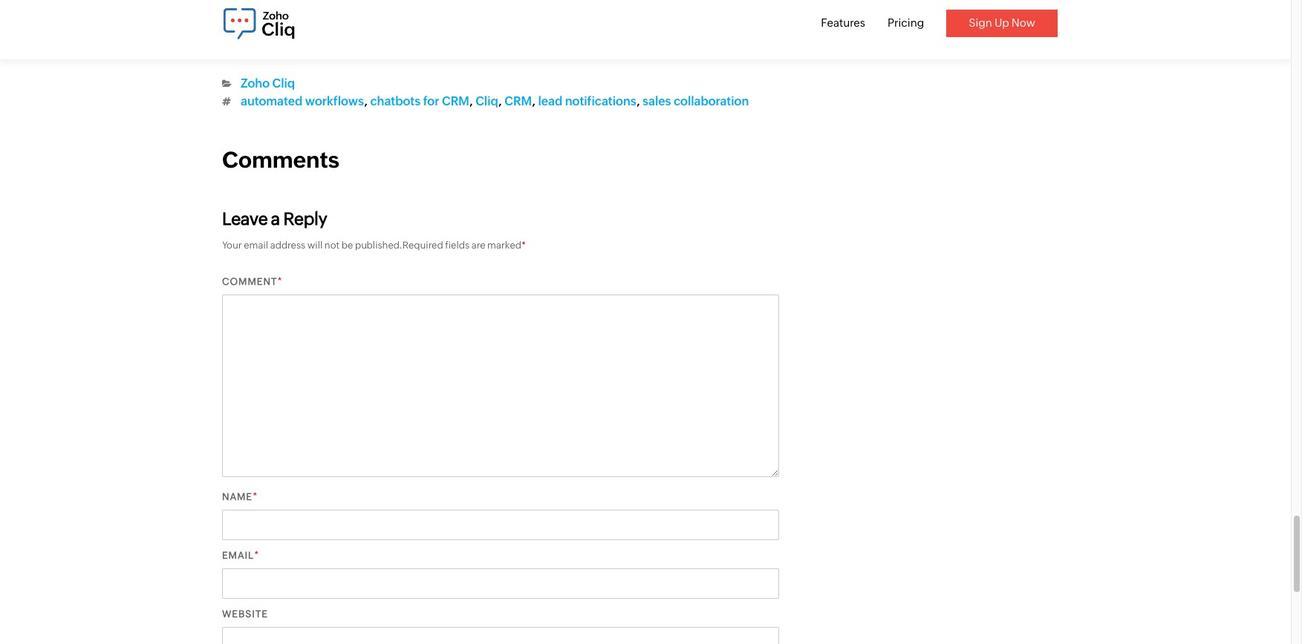 Task type: locate. For each thing, give the bounding box(es) containing it.
* up website
[[254, 550, 259, 562]]

required
[[402, 240, 443, 251]]

*
[[521, 240, 526, 251], [277, 276, 282, 288], [253, 491, 257, 503], [254, 550, 259, 562]]

* up email *
[[253, 491, 257, 503]]

Website text field
[[222, 628, 779, 645]]

2 , from the left
[[469, 95, 473, 109]]

, left the cliq link
[[469, 95, 473, 109]]

your email address will not be published. required fields are marked *
[[222, 240, 526, 251]]

pricing
[[888, 16, 924, 29]]

not
[[324, 240, 340, 251]]

chatbots
[[370, 95, 420, 109]]

email *
[[222, 550, 259, 562]]

,
[[364, 95, 368, 109], [469, 95, 473, 109], [498, 95, 502, 109], [532, 95, 535, 109], [636, 95, 640, 109]]

crm right the cliq link
[[505, 95, 532, 109]]

lead
[[538, 95, 562, 109]]

, left chatbots
[[364, 95, 368, 109]]

automated workflows , chatbots for crm , cliq , crm , lead notifications , sales collaboration
[[241, 95, 749, 109]]

cliq left the crm link
[[476, 95, 498, 109]]

pricing link
[[888, 16, 924, 29]]

* down address at the top left of the page
[[277, 276, 282, 288]]

a
[[271, 210, 280, 229]]

features
[[821, 16, 865, 29]]

cliq
[[272, 77, 295, 91], [476, 95, 498, 109]]

hashtag image
[[222, 97, 231, 106]]

4 , from the left
[[532, 95, 535, 109]]

name
[[222, 492, 253, 503]]

sign up now link
[[946, 10, 1058, 37]]

crm right for
[[442, 95, 469, 109]]

2 crm from the left
[[505, 95, 532, 109]]

1 vertical spatial cliq
[[476, 95, 498, 109]]

automated
[[241, 95, 303, 109]]

0 horizontal spatial crm
[[442, 95, 469, 109]]

* right are on the left
[[521, 240, 526, 251]]

published.
[[355, 240, 402, 251]]

, left the crm link
[[498, 95, 502, 109]]

workflows
[[305, 95, 364, 109]]

crm link
[[505, 95, 532, 109]]

1 horizontal spatial crm
[[505, 95, 532, 109]]

chatbots for crm link
[[370, 95, 469, 109]]

crm
[[442, 95, 469, 109], [505, 95, 532, 109]]

features link
[[821, 16, 865, 29]]

, left sales
[[636, 95, 640, 109]]

leave
[[222, 210, 268, 229]]

0 horizontal spatial cliq
[[272, 77, 295, 91]]

, left lead
[[532, 95, 535, 109]]

notifications
[[565, 95, 636, 109]]

5 , from the left
[[636, 95, 640, 109]]

cliq up automated
[[272, 77, 295, 91]]

* for email *
[[254, 550, 259, 562]]

fields
[[445, 240, 470, 251]]

marked
[[487, 240, 521, 251]]

reply
[[283, 210, 327, 229]]

leave a reply
[[222, 210, 327, 229]]



Task type: vqa. For each thing, say whether or not it's contained in the screenshot.
English
no



Task type: describe. For each thing, give the bounding box(es) containing it.
your
[[222, 240, 242, 251]]

sales collaboration link
[[643, 95, 749, 109]]

cliq link
[[476, 95, 498, 109]]

name *
[[222, 491, 257, 503]]

comments
[[222, 147, 339, 173]]

sign
[[969, 16, 992, 29]]

zoho cliq link
[[241, 77, 295, 91]]

comment
[[222, 277, 277, 288]]

* for comment *
[[277, 276, 282, 288]]

lead notifications link
[[538, 95, 636, 109]]

automated workflows link
[[241, 95, 364, 109]]

folder open image
[[222, 80, 232, 89]]

* for name *
[[253, 491, 257, 503]]

1 horizontal spatial cliq
[[476, 95, 498, 109]]

collaboration
[[674, 95, 749, 109]]

1 crm from the left
[[442, 95, 469, 109]]

Name text field
[[222, 511, 779, 541]]

email
[[244, 240, 268, 251]]

zoho
[[241, 77, 270, 91]]

be
[[342, 240, 353, 251]]

will
[[307, 240, 323, 251]]

email
[[222, 551, 254, 562]]

zoho cliq
[[241, 77, 295, 91]]

sign up now
[[969, 16, 1035, 29]]

are
[[471, 240, 485, 251]]

3 , from the left
[[498, 95, 502, 109]]

now
[[1011, 16, 1035, 29]]

1 , from the left
[[364, 95, 368, 109]]

sales
[[643, 95, 671, 109]]

for
[[423, 95, 439, 109]]

up
[[994, 16, 1009, 29]]

address
[[270, 240, 305, 251]]

comment *
[[222, 276, 282, 288]]

0 vertical spatial cliq
[[272, 77, 295, 91]]

website
[[222, 609, 268, 621]]

Comment text field
[[222, 295, 779, 478]]

Email email field
[[222, 569, 779, 600]]



